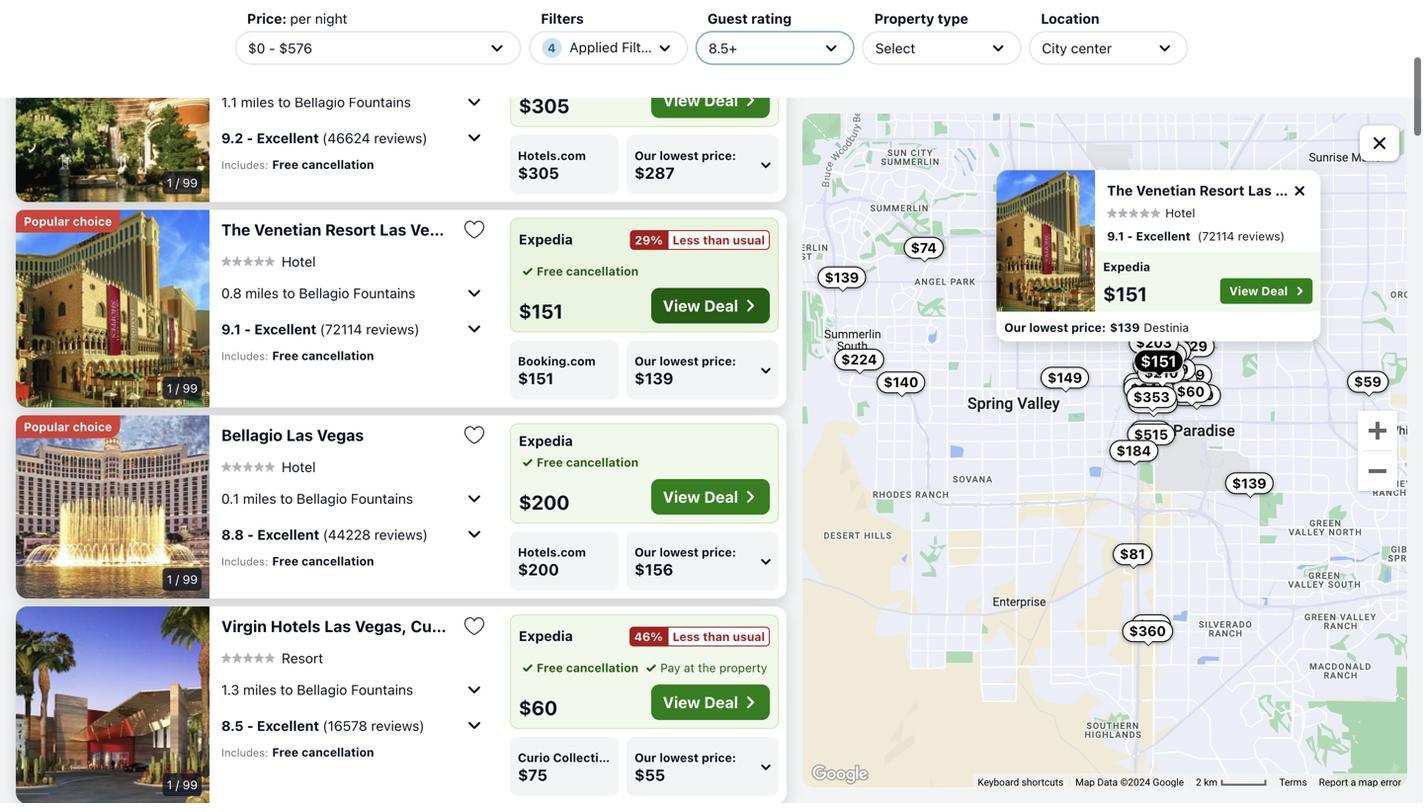 Task type: vqa. For each thing, say whether or not it's contained in the screenshot.
Popular choice button to the bottom
yes



Task type: describe. For each thing, give the bounding box(es) containing it.
bellagio inside button
[[221, 426, 283, 445]]

$203 button
[[1129, 332, 1179, 354]]

google image
[[808, 762, 873, 788]]

center
[[1071, 40, 1112, 56]]

$151 button
[[1134, 350, 1184, 373]]

per
[[290, 10, 311, 27]]

0 vertical spatial $305
[[519, 94, 570, 117]]

$179 button
[[1149, 359, 1196, 381]]

$353
[[1134, 389, 1170, 405]]

curio collection $75
[[518, 751, 614, 785]]

than for $60
[[703, 630, 730, 644]]

0 vertical spatial the
[[1108, 183, 1133, 199]]

$0 - $576
[[248, 40, 312, 56]]

bellagio las vegas, (las vegas, usa) image
[[16, 416, 210, 599]]

1 free cancellation button from the top
[[519, 57, 639, 75]]

free cancellation for 2nd the free cancellation button from the top
[[537, 264, 639, 278]]

hotels.com $305
[[518, 149, 586, 182]]

$224 button
[[835, 349, 884, 371]]

0 vertical spatial venetian
[[1137, 183, 1197, 199]]

our for $151
[[635, 354, 657, 368]]

4 free cancellation button from the top
[[519, 659, 639, 677]]

- for $60
[[247, 718, 254, 734]]

free up booking.com
[[537, 264, 563, 278]]

$224
[[842, 351, 877, 368]]

$60 inside $200 $60
[[1177, 384, 1205, 400]]

miles for $151
[[245, 285, 279, 301]]

bellagio for $200
[[297, 491, 347, 507]]

city
[[1042, 40, 1068, 56]]

excellent for $151
[[254, 321, 317, 337]]

to for $200
[[280, 491, 293, 507]]

$305 button
[[1141, 340, 1192, 362]]

$249
[[1169, 367, 1205, 383]]

vegas inside wynn las vegas button
[[300, 29, 347, 48]]

pay at the property button for $60
[[643, 659, 768, 677]]

99 for $200
[[183, 573, 198, 587]]

1.3 miles to bellagio fountains
[[221, 682, 413, 698]]

$151 inside button
[[1141, 352, 1177, 371]]

0.8 miles to bellagio fountains button
[[221, 277, 486, 309]]

1.1
[[221, 94, 237, 110]]

usual for $151
[[733, 233, 765, 247]]

1 pay at the property from the top
[[661, 59, 768, 73]]

miles for $200
[[243, 491, 276, 507]]

$139 inside "our lowest price: $139"
[[635, 369, 674, 388]]

$59 button
[[1348, 371, 1389, 393]]

$515 button
[[1128, 424, 1176, 446]]

2 km
[[1196, 777, 1220, 789]]

deal for $305
[[704, 91, 738, 110]]

99 for $151
[[183, 382, 198, 395]]

reviews) for $305
[[374, 130, 428, 146]]

free down 4
[[537, 59, 563, 73]]

9.2 - excellent (46624 reviews)
[[221, 130, 428, 146]]

resort down hotels
[[282, 650, 323, 667]]

hotels.com for $200
[[518, 546, 586, 560]]

2 the from the top
[[698, 661, 716, 675]]

excellent for $60
[[257, 718, 319, 734]]

hilton
[[560, 617, 606, 636]]

0 horizontal spatial filters
[[541, 10, 584, 27]]

$89 button
[[1133, 354, 1175, 376]]

keyboard shortcuts button
[[978, 776, 1064, 790]]

by
[[537, 617, 556, 636]]

$159 $89 $210
[[1140, 347, 1180, 381]]

includes: for $200
[[221, 556, 268, 568]]

deal for $60
[[704, 694, 738, 712]]

our for $305
[[635, 149, 657, 163]]

0 horizontal spatial $60
[[519, 696, 558, 720]]

$160
[[1160, 309, 1195, 325]]

vegas,
[[355, 617, 407, 636]]

hotel for $151
[[282, 253, 316, 270]]

deal for $151
[[704, 297, 738, 315]]

$159 button
[[1139, 344, 1187, 366]]

shortcuts
[[1022, 777, 1064, 789]]

resort button for $60
[[221, 650, 323, 667]]

1 the from the top
[[698, 59, 716, 73]]

$93 button
[[1130, 421, 1171, 443]]

1 vertical spatial (72114
[[320, 321, 362, 337]]

2 property from the top
[[720, 661, 768, 675]]

$184 button
[[1110, 440, 1159, 462]]

9.2
[[221, 130, 243, 146]]

0 vertical spatial hotel button
[[1108, 206, 1196, 220]]

$200 $60
[[1131, 376, 1205, 400]]

our for $60
[[635, 751, 657, 765]]

keyboard shortcuts
[[978, 777, 1064, 789]]

less for $151
[[673, 233, 700, 247]]

1 / 99 for $200
[[167, 573, 198, 587]]

$74 button
[[904, 237, 944, 259]]

price: for $60
[[702, 751, 736, 765]]

$95
[[1144, 389, 1172, 405]]

report a map error
[[1319, 777, 1402, 789]]

resort button for $305
[[221, 62, 323, 79]]

$81
[[1120, 546, 1146, 563]]

free down booking.com $151
[[537, 456, 563, 470]]

$149 button
[[1041, 367, 1090, 389]]

1.3 miles to bellagio fountains button
[[221, 674, 486, 706]]

the venetian resort las vegas button
[[221, 220, 457, 240]]

46%
[[634, 630, 663, 644]]

1.3
[[221, 682, 239, 698]]

0 vertical spatial 9.1 - excellent (72114 reviews)
[[1108, 230, 1285, 243]]

popular choice button for $200
[[16, 416, 120, 438]]

46% less than usual
[[634, 630, 765, 644]]

view for $200
[[663, 488, 701, 507]]

$229 for bottom $229 button
[[1135, 394, 1171, 411]]

$515
[[1135, 426, 1169, 443]]

deal for $200
[[704, 488, 738, 507]]

price:
[[247, 10, 287, 27]]

free cancellation for second the free cancellation button from the bottom of the page
[[537, 456, 639, 470]]

to for $60
[[280, 682, 293, 698]]

keyboard
[[978, 777, 1019, 789]]

8.8 - excellent (44228 reviews)
[[221, 527, 428, 543]]

1.1 miles to bellagio fountains
[[221, 94, 411, 110]]

0 horizontal spatial $139 button
[[818, 267, 866, 288]]

our lowest price: $287
[[635, 149, 736, 182]]

report a map error link
[[1319, 777, 1402, 789]]

$75 inside button
[[1138, 617, 1165, 634]]

terms link
[[1280, 777, 1308, 789]]

las inside button
[[286, 426, 313, 445]]

1 vertical spatial filters
[[622, 39, 661, 55]]

$353 button
[[1127, 387, 1177, 408]]

our lowest price: $139 destinia
[[1005, 321, 1190, 335]]

than for $151
[[703, 233, 730, 247]]

1 for $60
[[167, 779, 172, 792]]

1 horizontal spatial (72114
[[1198, 230, 1235, 243]]

view for $60
[[663, 694, 701, 712]]

$209
[[1178, 387, 1214, 403]]

$209 button
[[1171, 385, 1221, 406]]

hotel for $200
[[282, 459, 316, 475]]

includes: free cancellation for $200
[[221, 555, 374, 568]]

(44228
[[323, 527, 371, 543]]

pay at the property button for $305
[[643, 57, 768, 75]]

$322 button
[[1164, 318, 1213, 339]]

$240
[[1131, 381, 1167, 397]]

lowest for $200
[[660, 546, 699, 560]]

hotel button for $200
[[221, 458, 316, 476]]

view deal button for $156
[[651, 479, 770, 515]]

miles for $60
[[243, 682, 277, 698]]

$305 inside button
[[1148, 343, 1185, 359]]

$179
[[1156, 361, 1189, 378]]

99 for $305
[[183, 176, 198, 190]]

$81 button
[[1113, 544, 1153, 566]]

includes: for $305
[[221, 159, 268, 172]]

view deal button for $287
[[651, 83, 770, 118]]

wynn las vegas
[[221, 29, 347, 48]]

$93
[[1137, 423, 1164, 440]]

2 km button
[[1190, 774, 1274, 790]]

$200 button
[[1124, 373, 1174, 395]]

0 vertical spatial 9.1
[[1108, 230, 1125, 243]]

2 at from the top
[[684, 661, 695, 675]]

$210 button
[[1138, 362, 1186, 384]]

(46624
[[322, 130, 370, 146]]

1 / 99 for $305
[[167, 176, 198, 190]]

8.5
[[221, 718, 244, 734]]

lowest for $151
[[660, 354, 699, 368]]

property
[[875, 10, 935, 27]]

hotel button for $151
[[221, 253, 316, 270]]

$360
[[1130, 623, 1166, 640]]

©2024
[[1121, 777, 1151, 789]]

collection inside curio collection $75
[[553, 751, 614, 765]]

close image
[[1292, 182, 1309, 200]]

(16578
[[323, 718, 367, 734]]

$53 button
[[1157, 369, 1198, 391]]

free cancellation for 4th the free cancellation button from the top
[[537, 661, 639, 675]]

booking.com
[[518, 354, 596, 368]]

99 for $60
[[183, 779, 198, 792]]

night
[[315, 10, 348, 27]]

/ for $151
[[176, 382, 179, 395]]

0 vertical spatial hotel
[[1166, 206, 1196, 220]]

$95 button
[[1137, 387, 1178, 408]]



Task type: locate. For each thing, give the bounding box(es) containing it.
1 includes: from the top
[[221, 159, 268, 172]]

map data ©2024 google
[[1076, 777, 1184, 789]]

free cancellation button down 29%
[[519, 262, 639, 280]]

terms
[[1280, 777, 1308, 789]]

miles right 0.8
[[245, 285, 279, 301]]

view deal for $151
[[663, 297, 738, 315]]

free cancellation down hilton
[[537, 661, 639, 675]]

wynn las vegas button
[[221, 29, 447, 48]]

the
[[698, 59, 716, 73], [698, 661, 716, 675]]

fountains inside 0.8 miles to bellagio fountains button
[[353, 285, 416, 301]]

0 vertical spatial popular choice button
[[16, 210, 120, 233]]

popular choice for $200
[[24, 420, 112, 434]]

includes: free cancellation down 8.8 - excellent (44228 reviews)
[[221, 555, 374, 568]]

3 free cancellation button from the top
[[519, 454, 639, 472]]

wynn las vegas, (las vegas, usa) image
[[16, 19, 210, 202]]

las down price: per night
[[269, 29, 296, 48]]

miles right 1.3
[[243, 682, 277, 698]]

1 vertical spatial venetian
[[254, 220, 322, 239]]

3 99 from the top
[[183, 573, 198, 587]]

map region
[[803, 114, 1408, 788]]

0 vertical spatial at
[[684, 59, 695, 73]]

our right booking.com
[[635, 354, 657, 368]]

2 1 / 99 from the top
[[167, 382, 198, 395]]

our lowest price: $139
[[635, 354, 736, 388]]

virgin
[[221, 617, 267, 636]]

free cancellation button down applied
[[519, 57, 639, 75]]

curio inside curio collection $75
[[518, 751, 550, 765]]

$184
[[1117, 443, 1152, 459]]

$60 up curio collection $75
[[519, 696, 558, 720]]

1 for $305
[[167, 176, 172, 190]]

$128 button
[[1128, 386, 1176, 408]]

to up 9.2 - excellent (46624 reviews)
[[278, 94, 291, 110]]

1 vertical spatial $200
[[519, 491, 570, 514]]

our inside our lowest price: $156
[[635, 546, 657, 560]]

1
[[167, 176, 172, 190], [167, 382, 172, 395], [167, 573, 172, 587], [167, 779, 172, 792]]

2 than from the top
[[703, 630, 730, 644]]

venetian inside button
[[254, 220, 322, 239]]

1 property from the top
[[720, 59, 768, 73]]

lowest
[[660, 149, 699, 163], [1030, 321, 1069, 335], [660, 354, 699, 368], [660, 546, 699, 560], [660, 751, 699, 765]]

free down 8.8 - excellent (44228 reviews)
[[272, 555, 299, 568]]

1 horizontal spatial $60
[[1177, 384, 1205, 400]]

9.1 right the 'the venetian resort las vegas' "image"
[[1108, 230, 1125, 243]]

2 pay from the top
[[661, 661, 681, 675]]

miles
[[241, 94, 274, 110], [245, 285, 279, 301], [243, 491, 276, 507], [243, 682, 277, 698]]

0 vertical spatial $229 button
[[1165, 336, 1215, 357]]

fountains up "(44228"
[[351, 491, 413, 507]]

0 vertical spatial pay
[[661, 59, 681, 73]]

collection inside button
[[456, 617, 533, 636]]

the down the 8.5+
[[698, 59, 716, 73]]

0 horizontal spatial 9.1 - excellent (72114 reviews)
[[221, 321, 420, 337]]

4 includes: free cancellation from the top
[[221, 746, 374, 760]]

0 horizontal spatial $229
[[1135, 394, 1171, 411]]

1 / from the top
[[176, 176, 179, 190]]

2 vertical spatial hotel button
[[221, 458, 316, 476]]

$159
[[1146, 347, 1180, 363]]

hotel
[[1166, 206, 1196, 220], [282, 253, 316, 270], [282, 459, 316, 475]]

includes: down 8.8
[[221, 556, 268, 568]]

1 vertical spatial resort button
[[221, 650, 323, 667]]

- for $200
[[247, 527, 254, 543]]

1 horizontal spatial $139 button
[[1226, 473, 1274, 495]]

excellent for $305
[[257, 130, 319, 146]]

1 vertical spatial $229 button
[[1128, 392, 1178, 414]]

our inside the our lowest price: $55
[[635, 751, 657, 765]]

$250
[[1148, 340, 1184, 356]]

$139 button
[[818, 267, 866, 288], [1226, 473, 1274, 495]]

free cancellation down applied
[[537, 59, 639, 73]]

0 vertical spatial the
[[698, 59, 716, 73]]

- right $0
[[269, 40, 275, 56]]

0 horizontal spatial curio
[[411, 617, 452, 636]]

9.1 down 0.8
[[221, 321, 241, 337]]

fountains down "the venetian resort las vegas" button
[[353, 285, 416, 301]]

popular choice button for $151
[[16, 210, 120, 233]]

0 horizontal spatial $75
[[518, 766, 548, 785]]

property down 46% less than usual
[[720, 661, 768, 675]]

virgin hotels las vegas, curio collection by hilton button
[[221, 617, 606, 637]]

less right 29%
[[673, 233, 700, 247]]

3 1 from the top
[[167, 573, 172, 587]]

0 vertical spatial popular
[[24, 215, 70, 228]]

0 vertical spatial $75
[[1138, 617, 1165, 634]]

0 horizontal spatial (72114
[[320, 321, 362, 337]]

0 vertical spatial $229
[[1172, 338, 1208, 354]]

(72114 up $138
[[1198, 230, 1235, 243]]

fountains up (16578 on the left of the page
[[351, 682, 413, 698]]

- right 8.8
[[247, 527, 254, 543]]

1 less from the top
[[673, 233, 700, 247]]

includes:
[[221, 159, 268, 172], [221, 350, 268, 363], [221, 556, 268, 568], [221, 747, 268, 760]]

less for $60
[[673, 630, 700, 644]]

includes: free cancellation down 9.2 - excellent (46624 reviews)
[[221, 158, 374, 172]]

0 horizontal spatial venetian
[[254, 220, 322, 239]]

1 horizontal spatial $229
[[1172, 338, 1208, 354]]

guest
[[708, 10, 748, 27]]

lowest inside our lowest price: $287
[[660, 149, 699, 163]]

fountains up (46624
[[349, 94, 411, 110]]

99
[[183, 176, 198, 190], [183, 382, 198, 395], [183, 573, 198, 587], [183, 779, 198, 792]]

1 horizontal spatial 9.1
[[1108, 230, 1125, 243]]

1 vertical spatial popular choice
[[24, 420, 112, 434]]

- for $151
[[244, 321, 251, 337]]

our inside our lowest price: $287
[[635, 149, 657, 163]]

free down the 8.5 - excellent (16578 reviews) on the bottom of page
[[272, 746, 299, 760]]

the mirage hotel & casino, (las vegas, usa) image
[[16, 0, 210, 11]]

0 vertical spatial pay at the property button
[[643, 57, 768, 75]]

to for $151
[[283, 285, 295, 301]]

1 popular from the top
[[24, 215, 70, 228]]

to up the 8.5 - excellent (16578 reviews) on the bottom of page
[[280, 682, 293, 698]]

29% less than usual
[[635, 233, 765, 247]]

2 popular from the top
[[24, 420, 70, 434]]

0 vertical spatial popular choice
[[24, 215, 112, 228]]

the
[[1108, 183, 1133, 199], [221, 220, 250, 239]]

excellent down the 1.3 miles to bellagio fountains
[[257, 718, 319, 734]]

1 vertical spatial 9.1
[[221, 321, 241, 337]]

1 vertical spatial pay at the property button
[[643, 659, 768, 677]]

usual
[[733, 233, 765, 247], [733, 630, 765, 644]]

includes: down 0.8
[[221, 350, 268, 363]]

$140
[[884, 374, 919, 391]]

$200 inside $200 $60
[[1131, 376, 1167, 392]]

1 for $200
[[167, 573, 172, 587]]

- right 9.2
[[247, 130, 253, 146]]

pay at the property
[[661, 59, 768, 73], [661, 661, 768, 675]]

map
[[1359, 777, 1379, 789]]

applied filters
[[570, 39, 661, 55]]

miles right 1.1
[[241, 94, 274, 110]]

bellagio up the 8.5 - excellent (16578 reviews) on the bottom of page
[[297, 682, 347, 698]]

excellent down "0.8 miles to bellagio fountains"
[[254, 321, 317, 337]]

reviews)
[[374, 130, 428, 146], [1239, 230, 1285, 243], [366, 321, 420, 337], [374, 527, 428, 543], [371, 718, 425, 734]]

4 free cancellation from the top
[[537, 661, 639, 675]]

guest rating
[[708, 10, 792, 27]]

deal
[[704, 91, 738, 110], [1262, 284, 1289, 298], [704, 297, 738, 315], [704, 488, 738, 507], [704, 694, 738, 712]]

$149
[[1048, 370, 1083, 386]]

2 pay at the property from the top
[[661, 661, 768, 675]]

las up 0.8 miles to bellagio fountains button
[[380, 220, 407, 239]]

2 includes: from the top
[[221, 350, 268, 363]]

1 vertical spatial popular choice button
[[16, 416, 120, 438]]

1 vertical spatial $305
[[518, 164, 559, 182]]

pay
[[661, 59, 681, 73], [661, 661, 681, 675]]

price: for $151
[[702, 354, 736, 368]]

excellent up $160
[[1137, 230, 1191, 243]]

includes: free cancellation for $151
[[221, 349, 374, 363]]

filters
[[541, 10, 584, 27], [622, 39, 661, 55]]

includes: for $60
[[221, 747, 268, 760]]

curio inside button
[[411, 617, 452, 636]]

the inside button
[[221, 220, 250, 239]]

3 free cancellation from the top
[[537, 456, 639, 470]]

/ for $60
[[176, 779, 179, 792]]

- down "0.8 miles to bellagio fountains"
[[244, 321, 251, 337]]

than right 29%
[[703, 233, 730, 247]]

includes: for $151
[[221, 350, 268, 363]]

resort down $576
[[282, 62, 323, 78]]

$140 button
[[877, 372, 926, 394]]

0.8
[[221, 285, 242, 301]]

bellagio up 9.2 - excellent (46624 reviews)
[[295, 94, 345, 110]]

vegas inside "the venetian resort las vegas" button
[[410, 220, 457, 239]]

0 vertical spatial less
[[673, 233, 700, 247]]

2 hotels.com from the top
[[518, 546, 586, 560]]

1 at from the top
[[684, 59, 695, 73]]

2 resort button from the top
[[221, 650, 323, 667]]

2 includes: free cancellation from the top
[[221, 349, 374, 363]]

view for $305
[[663, 91, 701, 110]]

$160 button
[[1153, 306, 1202, 328]]

1 pay at the property button from the top
[[643, 57, 768, 75]]

lowest for $305
[[660, 149, 699, 163]]

to up 8.8 - excellent (44228 reviews)
[[280, 491, 293, 507]]

view deal button for $139
[[651, 288, 770, 324]]

las left the close image
[[1249, 183, 1272, 199]]

reviews) for $200
[[374, 527, 428, 543]]

1 vertical spatial 9.1 - excellent (72114 reviews)
[[221, 321, 420, 337]]

2 less from the top
[[673, 630, 700, 644]]

includes: down 9.2
[[221, 159, 268, 172]]

0 vertical spatial pay at the property
[[661, 59, 768, 73]]

1 vertical spatial at
[[684, 661, 695, 675]]

our up $156
[[635, 546, 657, 560]]

$139
[[825, 269, 859, 285], [1110, 321, 1140, 335], [635, 369, 674, 388], [1233, 475, 1267, 492]]

1 resort button from the top
[[221, 62, 323, 79]]

includes: free cancellation for $305
[[221, 158, 374, 172]]

1 vertical spatial less
[[673, 630, 700, 644]]

free cancellation down booking.com $151
[[537, 456, 639, 470]]

1 vertical spatial pay at the property
[[661, 661, 768, 675]]

4 includes: from the top
[[221, 747, 268, 760]]

0.1 miles to bellagio fountains
[[221, 491, 413, 507]]

1.1 miles to bellagio fountains button
[[221, 86, 486, 118]]

expedia
[[519, 36, 573, 52], [519, 231, 573, 248], [1104, 260, 1151, 274], [519, 433, 573, 449], [519, 628, 573, 645]]

our
[[635, 149, 657, 163], [1005, 321, 1027, 335], [635, 354, 657, 368], [635, 546, 657, 560], [635, 751, 657, 765]]

1 vertical spatial $229
[[1135, 394, 1171, 411]]

1 than from the top
[[703, 233, 730, 247]]

popular choice for $151
[[24, 215, 112, 228]]

1 vertical spatial the venetian resort las vegas
[[221, 220, 457, 239]]

bellagio for $60
[[297, 682, 347, 698]]

resort inside button
[[325, 220, 376, 239]]

includes: free cancellation for $60
[[221, 746, 374, 760]]

fountains inside 0.1 miles to bellagio fountains button
[[351, 491, 413, 507]]

our inside "our lowest price: $139"
[[635, 354, 657, 368]]

bellagio down "the venetian resort las vegas" button
[[299, 285, 350, 301]]

property down the 8.5+
[[720, 59, 768, 73]]

$151 inside booking.com $151
[[518, 369, 554, 388]]

9.1 - excellent (72114 reviews)
[[1108, 230, 1285, 243], [221, 321, 420, 337]]

booking.com $151
[[518, 354, 596, 388]]

1 vertical spatial $139 button
[[1226, 473, 1274, 495]]

1 pay from the top
[[661, 59, 681, 73]]

fountains for $200
[[351, 491, 413, 507]]

1 usual from the top
[[733, 233, 765, 247]]

bellagio
[[295, 94, 345, 110], [299, 285, 350, 301], [221, 426, 283, 445], [297, 491, 347, 507], [297, 682, 347, 698]]

free down 9.2 - excellent (46624 reviews)
[[272, 158, 299, 172]]

our lowest price: $156
[[635, 546, 736, 579]]

miles right 0.1
[[243, 491, 276, 507]]

0 vertical spatial usual
[[733, 233, 765, 247]]

2 vertical spatial $305
[[1148, 343, 1185, 359]]

$53
[[1164, 372, 1191, 388]]

2 usual from the top
[[733, 630, 765, 644]]

$200 for $200
[[519, 491, 570, 514]]

0 horizontal spatial the
[[221, 220, 250, 239]]

pay at the property down 46% less than usual
[[661, 661, 768, 675]]

collection
[[456, 617, 533, 636], [553, 751, 614, 765]]

to right 0.8
[[283, 285, 295, 301]]

$229 for the top $229 button
[[1172, 338, 1208, 354]]

0 vertical spatial hotels.com
[[518, 149, 586, 163]]

price: inside our lowest price: $287
[[702, 149, 736, 163]]

$203
[[1136, 335, 1172, 351]]

pay at the property button down the 8.5+
[[643, 57, 768, 75]]

hotels.com $200
[[518, 546, 586, 579]]

0 horizontal spatial collection
[[456, 617, 533, 636]]

price: inside "our lowest price: $139"
[[702, 354, 736, 368]]

free cancellation button down hilton
[[519, 659, 639, 677]]

0 vertical spatial $139 button
[[818, 267, 866, 288]]

popular
[[24, 215, 70, 228], [24, 420, 70, 434]]

fountains for $151
[[353, 285, 416, 301]]

the right the 'the venetian resort las vegas' "image"
[[1108, 183, 1133, 199]]

to for $305
[[278, 94, 291, 110]]

the up 0.8
[[221, 220, 250, 239]]

1 vertical spatial usual
[[733, 630, 765, 644]]

$59
[[1355, 374, 1382, 390]]

1 vertical spatial hotel
[[282, 253, 316, 270]]

resort button down hotels
[[221, 650, 323, 667]]

/ for $200
[[176, 573, 179, 587]]

choice for $151
[[73, 215, 112, 228]]

1 vertical spatial property
[[720, 661, 768, 675]]

resort left the close image
[[1200, 183, 1245, 199]]

0 vertical spatial collection
[[456, 617, 533, 636]]

$360 button
[[1123, 621, 1173, 643]]

excellent for $200
[[257, 527, 320, 543]]

1 horizontal spatial $75
[[1138, 617, 1165, 634]]

2 1 from the top
[[167, 382, 172, 395]]

$240 button
[[1124, 378, 1174, 400]]

includes: down 8.5
[[221, 747, 268, 760]]

popular choice
[[24, 215, 112, 228], [24, 420, 112, 434]]

includes: free cancellation down the 8.5 - excellent (16578 reviews) on the bottom of page
[[221, 746, 374, 760]]

1 vertical spatial hotels.com
[[518, 546, 586, 560]]

1 vertical spatial collection
[[553, 751, 614, 765]]

2 vertical spatial hotel
[[282, 459, 316, 475]]

includes: free cancellation down "0.8 miles to bellagio fountains"
[[221, 349, 374, 363]]

0 vertical spatial resort button
[[221, 62, 323, 79]]

8.8
[[221, 527, 244, 543]]

curio
[[411, 617, 452, 636], [518, 751, 550, 765]]

9.1 - excellent (72114 reviews) down "0.8 miles to bellagio fountains"
[[221, 321, 420, 337]]

free down "0.8 miles to bellagio fountains"
[[272, 349, 299, 363]]

bellagio up 0.1
[[221, 426, 283, 445]]

lowest for $60
[[660, 751, 699, 765]]

$200 for $200 $60
[[1131, 376, 1167, 392]]

1 1 from the top
[[167, 176, 172, 190]]

las right hotels
[[324, 617, 351, 636]]

the venetian resort las vegas, (las vegas, usa) image
[[16, 210, 210, 408]]

2 popular choice from the top
[[24, 420, 112, 434]]

1 vertical spatial $60
[[519, 696, 558, 720]]

hotels
[[271, 617, 321, 636]]

filters up 4
[[541, 10, 584, 27]]

1 horizontal spatial venetian
[[1137, 183, 1197, 199]]

usual down our lowest price: $287
[[733, 233, 765, 247]]

1 horizontal spatial the venetian resort las vegas
[[1108, 183, 1318, 199]]

$250 button
[[1141, 337, 1191, 359]]

/ for $305
[[176, 176, 179, 190]]

1 99 from the top
[[183, 176, 198, 190]]

free down by
[[537, 661, 563, 675]]

1 vertical spatial $75
[[518, 766, 548, 785]]

4 1 / 99 from the top
[[167, 779, 198, 792]]

miles for $305
[[241, 94, 274, 110]]

$576
[[279, 40, 312, 56]]

1 horizontal spatial 9.1 - excellent (72114 reviews)
[[1108, 230, 1285, 243]]

2 99 from the top
[[183, 382, 198, 395]]

than right '46%' at the bottom left of the page
[[703, 630, 730, 644]]

1 vertical spatial the
[[698, 661, 716, 675]]

lowest inside "our lowest price: $139"
[[660, 354, 699, 368]]

free cancellation
[[537, 59, 639, 73], [537, 264, 639, 278], [537, 456, 639, 470], [537, 661, 639, 675]]

- for $305
[[247, 130, 253, 146]]

(72114 down 0.8 miles to bellagio fountains button
[[320, 321, 362, 337]]

vegas inside bellagio las vegas button
[[317, 426, 364, 445]]

$89
[[1140, 357, 1168, 373]]

reviews) for $151
[[366, 321, 420, 337]]

$200 inside hotels.com $200
[[518, 561, 559, 579]]

1 hotels.com from the top
[[518, 149, 586, 163]]

9.1
[[1108, 230, 1125, 243], [221, 321, 241, 337]]

our up $55 in the bottom of the page
[[635, 751, 657, 765]]

1 vertical spatial curio
[[518, 751, 550, 765]]

popular for $200
[[24, 420, 70, 434]]

$210
[[1145, 365, 1179, 381]]

excellent down 1.1 miles to bellagio fountains
[[257, 130, 319, 146]]

resort button down $0 - $576
[[221, 62, 323, 79]]

hotels.com for $305
[[518, 149, 586, 163]]

$60
[[1177, 384, 1205, 400], [519, 696, 558, 720]]

$156
[[635, 561, 674, 579]]

0 vertical spatial the venetian resort las vegas
[[1108, 183, 1318, 199]]

vegas
[[300, 29, 347, 48], [1276, 183, 1318, 199], [410, 220, 457, 239], [317, 426, 364, 445]]

1 free cancellation from the top
[[537, 59, 639, 73]]

view deal for $200
[[663, 488, 738, 507]]

view deal button
[[651, 83, 770, 118], [1221, 278, 1313, 304], [651, 288, 770, 324], [651, 479, 770, 515], [651, 685, 770, 721]]

lowest inside our lowest price: $156
[[660, 546, 699, 560]]

reviews) for $60
[[371, 718, 425, 734]]

1 vertical spatial popular
[[24, 420, 70, 434]]

2 free cancellation from the top
[[537, 264, 639, 278]]

1 includes: free cancellation from the top
[[221, 158, 374, 172]]

filters right applied
[[622, 39, 661, 55]]

1 vertical spatial choice
[[73, 420, 112, 434]]

lowest inside the our lowest price: $55
[[660, 751, 699, 765]]

select
[[876, 40, 916, 56]]

location
[[1041, 10, 1100, 27]]

error
[[1381, 777, 1402, 789]]

usual for $60
[[733, 630, 765, 644]]

1 / 99 for $151
[[167, 382, 198, 395]]

1 for $151
[[167, 382, 172, 395]]

the venetian resort las vegas image
[[997, 170, 1096, 312]]

fountains inside 1.3 miles to bellagio fountains button
[[351, 682, 413, 698]]

0 horizontal spatial 9.1
[[221, 321, 241, 337]]

view deal for $305
[[663, 91, 738, 110]]

- right 8.5
[[247, 718, 254, 734]]

3 includes: from the top
[[221, 556, 268, 568]]

0 vertical spatial than
[[703, 233, 730, 247]]

3 includes: free cancellation from the top
[[221, 555, 374, 568]]

view for $151
[[663, 297, 701, 315]]

view deal for $60
[[663, 694, 738, 712]]

0 vertical spatial (72114
[[1198, 230, 1235, 243]]

view deal button for $55
[[651, 685, 770, 721]]

$249 button
[[1162, 365, 1212, 386]]

1 vertical spatial than
[[703, 630, 730, 644]]

pay at the property down the 8.5+
[[661, 59, 768, 73]]

pay down 'applied filters'
[[661, 59, 681, 73]]

1 popular choice button from the top
[[16, 210, 120, 233]]

pay down '46%' at the bottom left of the page
[[661, 661, 681, 675]]

fountains for $60
[[351, 682, 413, 698]]

1 horizontal spatial curio
[[518, 751, 550, 765]]

less right '46%' at the bottom left of the page
[[673, 630, 700, 644]]

1 / 99 for $60
[[167, 779, 198, 792]]

- right the 'the venetian resort las vegas' "image"
[[1128, 230, 1134, 243]]

km
[[1204, 777, 1218, 789]]

0 vertical spatial curio
[[411, 617, 452, 636]]

free cancellation button down booking.com $151
[[519, 454, 639, 472]]

price: inside the our lowest price: $55
[[702, 751, 736, 765]]

1 vertical spatial pay
[[661, 661, 681, 675]]

wynn
[[221, 29, 265, 48]]

$60 down $249
[[1177, 384, 1205, 400]]

city center
[[1042, 40, 1112, 56]]

2 popular choice button from the top
[[16, 416, 120, 438]]

0 horizontal spatial the venetian resort las vegas
[[221, 220, 457, 239]]

free cancellation down 29%
[[537, 264, 639, 278]]

usual down our lowest price: $156
[[733, 630, 765, 644]]

las up 0.1 miles to bellagio fountains
[[286, 426, 313, 445]]

2 / from the top
[[176, 382, 179, 395]]

price: for $305
[[702, 149, 736, 163]]

4 1 from the top
[[167, 779, 172, 792]]

3 / from the top
[[176, 573, 179, 587]]

1 horizontal spatial collection
[[553, 751, 614, 765]]

popular for $151
[[24, 215, 70, 228]]

0 vertical spatial $200
[[1131, 376, 1167, 392]]

4 / from the top
[[176, 779, 179, 792]]

destinia
[[1144, 321, 1190, 335]]

pay at the property button down 46% less than usual
[[643, 659, 768, 677]]

price: for $200
[[702, 546, 736, 560]]

the down 46% less than usual
[[698, 661, 716, 675]]

$305 inside "hotels.com $305"
[[518, 164, 559, 182]]

bellagio for $305
[[295, 94, 345, 110]]

1 horizontal spatial filters
[[622, 39, 661, 55]]

type
[[938, 10, 969, 27]]

2 vertical spatial $200
[[518, 561, 559, 579]]

1 horizontal spatial the
[[1108, 183, 1133, 199]]

1 choice from the top
[[73, 215, 112, 228]]

fountains inside 1.1 miles to bellagio fountains button
[[349, 94, 411, 110]]

virgin hotels las vegas, curio collection by hilton, (las vegas, usa) image
[[16, 607, 210, 804]]

1 vertical spatial hotel button
[[221, 253, 316, 270]]

resort up 0.8 miles to bellagio fountains button
[[325, 220, 376, 239]]

2 free cancellation button from the top
[[519, 262, 639, 280]]

1 1 / 99 from the top
[[167, 176, 198, 190]]

2 choice from the top
[[73, 420, 112, 434]]

0 vertical spatial $60
[[1177, 384, 1205, 400]]

0 vertical spatial property
[[720, 59, 768, 73]]

9.1 - excellent (72114 reviews) up $138
[[1108, 230, 1285, 243]]

fountains for $305
[[349, 94, 411, 110]]

excellent down 0.1 miles to bellagio fountains
[[257, 527, 320, 543]]

2 pay at the property button from the top
[[643, 659, 768, 677]]

our down the 'the venetian resort las vegas' "image"
[[1005, 321, 1027, 335]]

1 popular choice from the top
[[24, 215, 112, 228]]

choice for $200
[[73, 420, 112, 434]]

0 vertical spatial choice
[[73, 215, 112, 228]]

$75 inside curio collection $75
[[518, 766, 548, 785]]

includes: free cancellation
[[221, 158, 374, 172], [221, 349, 374, 363], [221, 555, 374, 568], [221, 746, 374, 760]]

4 99 from the top
[[183, 779, 198, 792]]

our up $287
[[635, 149, 657, 163]]

1 vertical spatial the
[[221, 220, 250, 239]]

bellagio up 8.8 - excellent (44228 reviews)
[[297, 491, 347, 507]]

3 1 / 99 from the top
[[167, 573, 198, 587]]

0 vertical spatial filters
[[541, 10, 584, 27]]

less
[[673, 233, 700, 247], [673, 630, 700, 644]]

price: inside our lowest price: $156
[[702, 546, 736, 560]]



